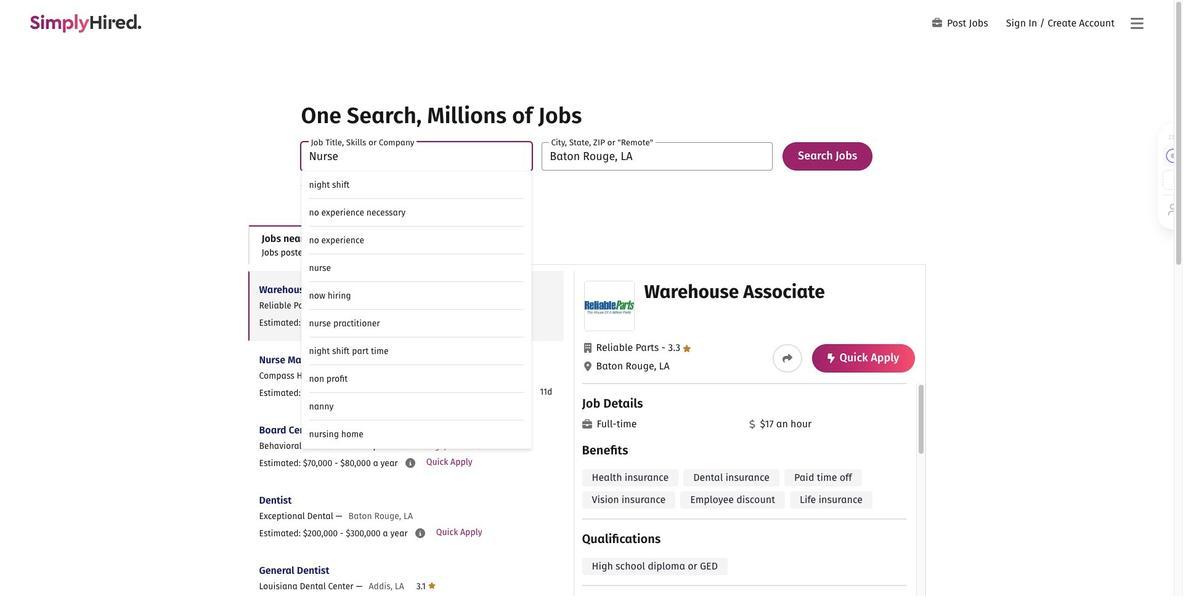 Task type: describe. For each thing, give the bounding box(es) containing it.
0 horizontal spatial star image
[[419, 300, 426, 310]]

5 option from the top
[[302, 282, 531, 310]]

0 vertical spatial 3.3 out of 5 stars element
[[406, 300, 426, 311]]

job salary disclaimer image
[[405, 458, 415, 468]]

bolt lightning image
[[827, 354, 835, 364]]

building image
[[584, 343, 591, 353]]

company logo for reliable parts image
[[585, 282, 634, 331]]

3.1 out of 5 stars element
[[416, 581, 435, 592]]

6 option from the top
[[302, 310, 531, 338]]

dollar sign image
[[749, 420, 755, 430]]

4 option from the top
[[302, 255, 531, 282]]

location dot image
[[584, 362, 591, 372]]

warehouse associate element
[[573, 271, 925, 597]]

1 horizontal spatial star image
[[428, 581, 435, 591]]

7 option from the top
[[302, 338, 531, 365]]

simplyhired logo image
[[30, 14, 142, 33]]



Task type: vqa. For each thing, say whether or not it's contained in the screenshot.
tenth option from the bottom
yes



Task type: locate. For each thing, give the bounding box(es) containing it.
briefcase image inside warehouse associate element
[[582, 420, 592, 430]]

1 option from the top
[[302, 171, 531, 199]]

1 vertical spatial star image
[[683, 345, 691, 353]]

job salary disclaimer image
[[415, 529, 425, 539]]

None text field
[[301, 142, 532, 171]]

1 vertical spatial 3.3 out of 5 stars element
[[659, 342, 691, 354]]

0 horizontal spatial 3.3 out of 5 stars element
[[406, 300, 426, 311]]

main menu image
[[1131, 16, 1143, 31]]

1 vertical spatial briefcase image
[[582, 420, 592, 430]]

0 vertical spatial star image
[[419, 300, 426, 310]]

10 option from the top
[[302, 421, 531, 449]]

3.3 out of 5 stars element inside warehouse associate element
[[659, 342, 691, 354]]

2 vertical spatial star image
[[428, 581, 435, 591]]

3.3 out of 5 stars element
[[406, 300, 426, 311], [659, 342, 691, 354]]

share this job image
[[782, 354, 792, 364]]

3.6 out of 5 stars element
[[470, 440, 491, 452]]

1 horizontal spatial 3.3 out of 5 stars element
[[659, 342, 691, 354]]

2 option from the top
[[302, 199, 531, 227]]

list
[[248, 271, 564, 597]]

3 option from the top
[[302, 227, 531, 255]]

0 horizontal spatial briefcase image
[[582, 420, 592, 430]]

8 option from the top
[[302, 365, 531, 393]]

1 horizontal spatial briefcase image
[[932, 18, 942, 28]]

briefcase image
[[932, 18, 942, 28], [582, 420, 592, 430]]

option
[[302, 171, 531, 199], [302, 199, 531, 227], [302, 227, 531, 255], [302, 255, 531, 282], [302, 282, 531, 310], [302, 310, 531, 338], [302, 338, 531, 365], [302, 365, 531, 393], [302, 393, 531, 421], [302, 421, 531, 449]]

9 option from the top
[[302, 393, 531, 421]]

star image
[[483, 440, 491, 450]]

star image
[[419, 300, 426, 310], [683, 345, 691, 353], [428, 581, 435, 591]]

None field
[[301, 142, 532, 449], [542, 142, 773, 171], [301, 142, 532, 449], [542, 142, 773, 171]]

list box
[[301, 171, 532, 449]]

2 horizontal spatial star image
[[683, 345, 691, 353]]

None text field
[[542, 142, 773, 171]]

0 vertical spatial briefcase image
[[932, 18, 942, 28]]

star image inside warehouse associate element
[[683, 345, 691, 353]]



